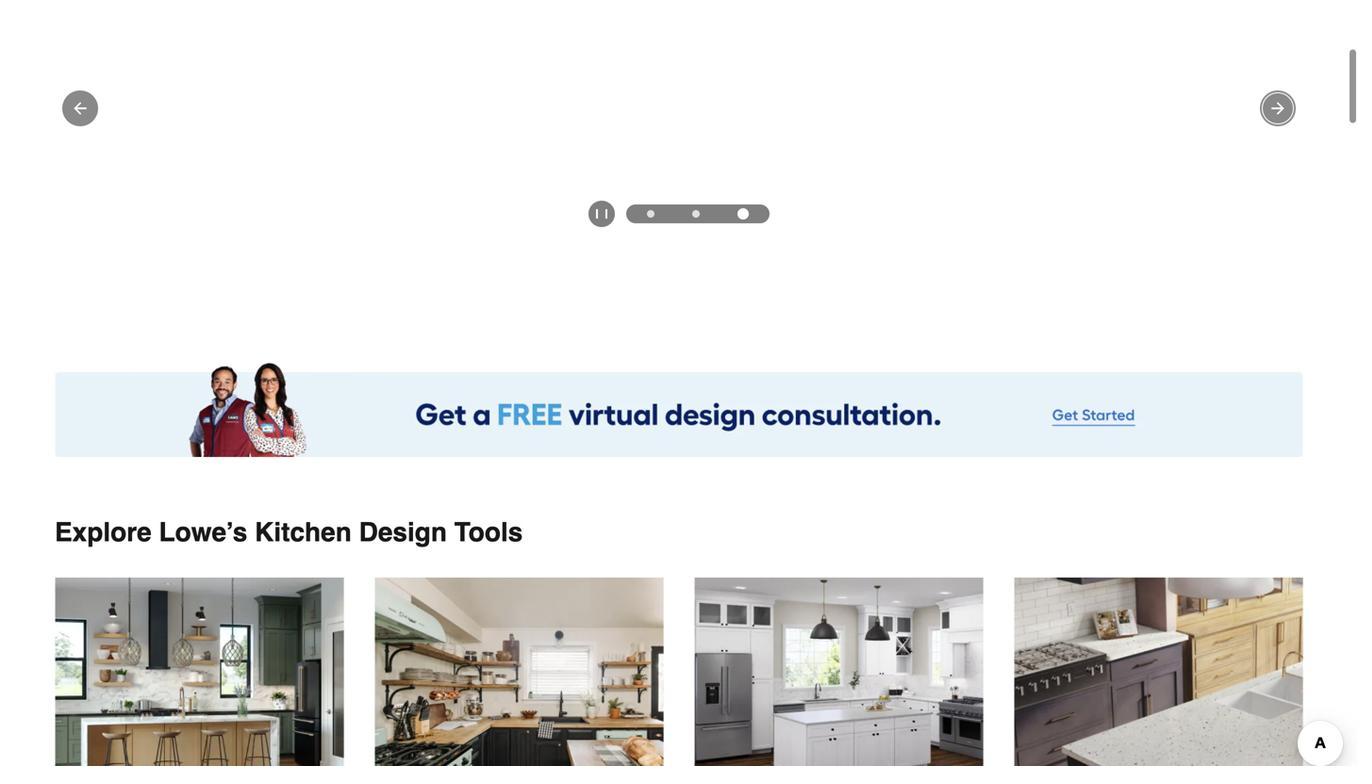 Task type: describe. For each thing, give the bounding box(es) containing it.
scroll to item #1 element
[[628, 210, 674, 218]]

tools
[[454, 518, 523, 548]]

get a free virtual design consultation. image
[[55, 363, 1304, 457]]

plan your design with lowe's kitchen visualizer. image
[[694, 578, 984, 767]]

design and order your custom countertops online. image
[[1014, 578, 1304, 767]]

kitchen
[[255, 518, 352, 548]]

lowe's
[[159, 518, 248, 548]]

design
[[359, 518, 447, 548]]

explore lowe's kitchen design tools
[[55, 518, 523, 548]]



Task type: vqa. For each thing, say whether or not it's contained in the screenshot.
spend inside the Your Pro Business Account remains in any MVPs Level until its annual qualifying spend qualifies for the next level. The Pro Business Account starts the next calendar year at the highest level reached during the previous year based on annual qualified spend.
no



Task type: locate. For each thing, give the bounding box(es) containing it.
explore
[[55, 518, 152, 548]]

scroll to item #2 element
[[674, 210, 719, 218]]

stay on budget with lowe's kitchen estimator. image
[[375, 578, 664, 767]]

scroll to item #3 element
[[719, 208, 768, 220]]

arrow left image
[[71, 99, 90, 118]]

arrow right image
[[1269, 99, 1288, 118]]

take lowe's kitchen style quiz to discover your style. image
[[55, 578, 344, 767]]



